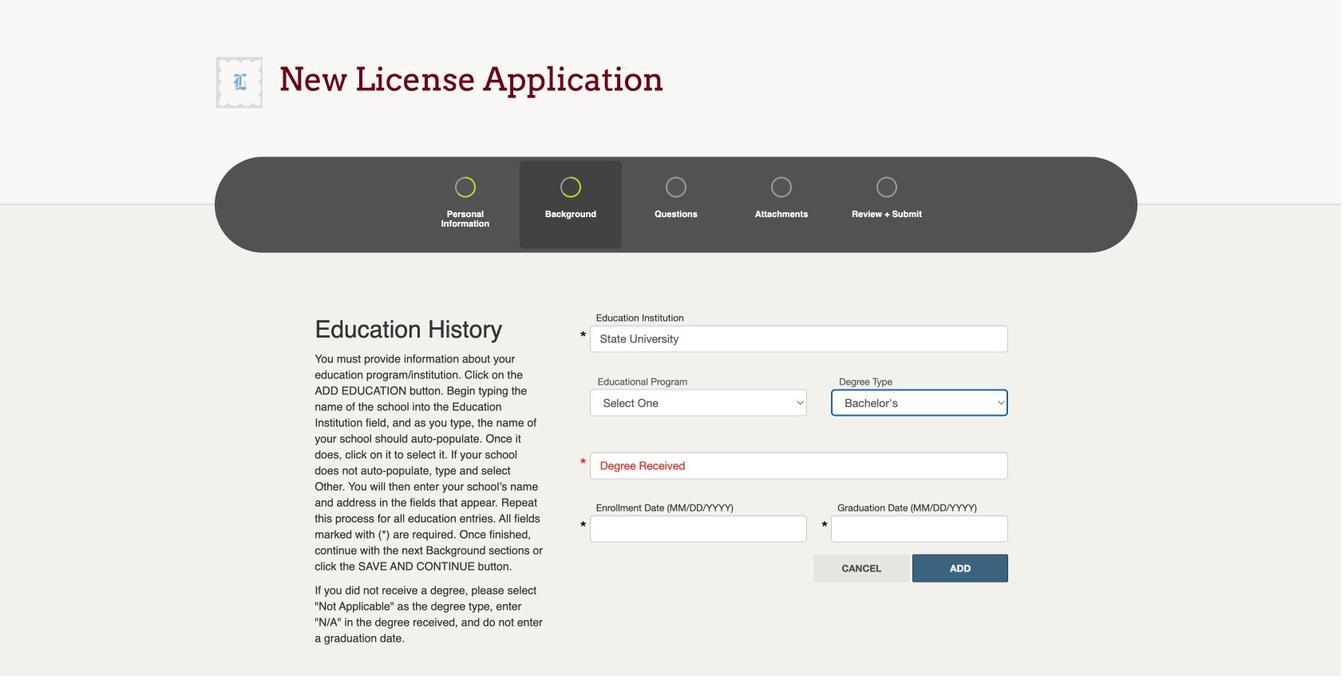Task type: locate. For each thing, give the bounding box(es) containing it.
stamp image
[[216, 57, 263, 108]]

None text field
[[590, 325, 1009, 353], [590, 453, 1009, 480], [590, 516, 808, 543], [832, 516, 1009, 543], [590, 325, 1009, 353], [590, 453, 1009, 480], [590, 516, 808, 543], [832, 516, 1009, 543]]

None button
[[814, 555, 910, 583], [913, 555, 1009, 583], [814, 555, 910, 583], [913, 555, 1009, 583]]



Task type: vqa. For each thing, say whether or not it's contained in the screenshot.
STAMP image
yes



